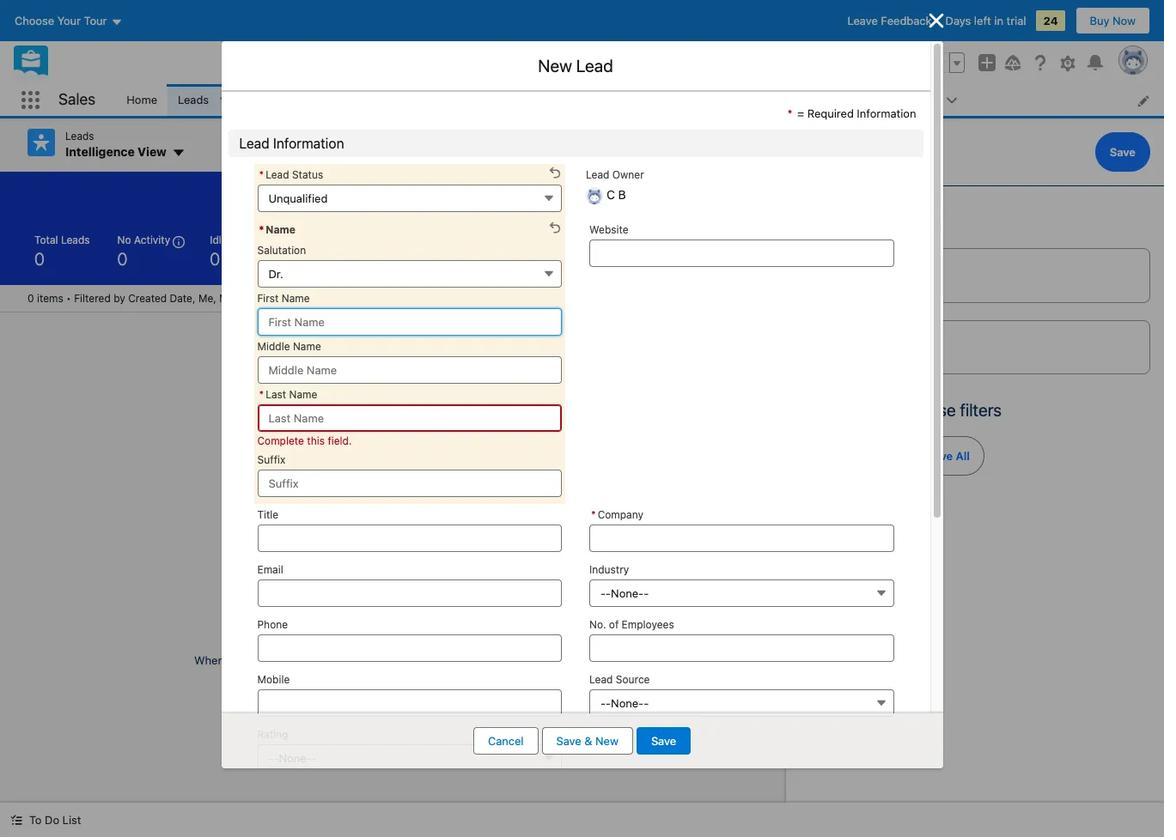 Task type: locate. For each thing, give the bounding box(es) containing it.
1 horizontal spatial upcoming
[[520, 233, 570, 246]]

No. of Employees text field
[[589, 634, 894, 662]]

1 horizontal spatial save
[[651, 734, 676, 748]]

0 down total
[[34, 249, 45, 268]]

created inside 'link'
[[818, 260, 856, 273]]

in
[[994, 14, 1003, 27]]

name right last
[[289, 388, 317, 401]]

new lead
[[538, 56, 613, 76]]

1 horizontal spatial created
[[439, 188, 472, 198]]

0 horizontal spatial created
[[128, 292, 167, 305]]

cancel button
[[800, 132, 866, 172], [473, 728, 538, 755]]

to up the track,
[[439, 625, 454, 645]]

* left =
[[787, 107, 793, 120]]

Mobile text field
[[257, 689, 562, 717]]

leads up want
[[389, 625, 435, 645]]

0 down no activity
[[117, 249, 128, 268]]

cancel down required
[[814, 145, 852, 159]]

0 horizontal spatial 0 button
[[362, 226, 424, 274]]

you left mark
[[227, 654, 246, 667]]

0 button
[[362, 226, 424, 274], [431, 226, 503, 274]]

Title text field
[[257, 524, 562, 552]]

1 vertical spatial --none--
[[600, 696, 649, 710]]

group up lead owner
[[551, 129, 759, 156]]

--none-- down lead source
[[600, 696, 649, 710]]

you right the that
[[386, 654, 405, 667]]

no.
[[589, 618, 606, 631]]

leads right total
[[61, 233, 90, 246]]

* up salutation
[[259, 223, 264, 236]]

no up important
[[286, 625, 308, 645]]

0 down week
[[520, 249, 530, 268]]

save
[[1110, 145, 1136, 159], [556, 734, 581, 748], [651, 734, 676, 748]]

0 horizontal spatial owner
[[574, 188, 601, 198]]

Suffix text field
[[257, 469, 562, 497]]

lead up * lead status
[[239, 135, 270, 151]]

* down 'lead information'
[[259, 168, 264, 181]]

0 button up city
[[362, 226, 424, 274]]

first
[[257, 292, 279, 305]]

as
[[258, 292, 269, 305]]

0 vertical spatial group
[[929, 52, 965, 73]]

0 horizontal spatial upcoming
[[284, 233, 333, 246]]

1 horizontal spatial new
[[595, 734, 618, 748]]

1 vertical spatial none-
[[611, 696, 644, 710]]

0 up city
[[373, 249, 383, 268]]

owner up the me
[[612, 168, 644, 181]]

0 horizontal spatial you
[[227, 654, 246, 667]]

of
[[895, 400, 910, 420], [609, 618, 619, 631]]

leads inside the total leads 0
[[61, 233, 90, 246]]

1 horizontal spatial you
[[386, 654, 405, 667]]

1 none- from the top
[[611, 586, 644, 600]]

upcoming down unqualified
[[284, 233, 333, 246]]

that
[[362, 654, 383, 667]]

remove all button
[[895, 436, 984, 476]]

1 horizontal spatial of
[[895, 400, 910, 420]]

Email text field
[[257, 579, 562, 607]]

--none-- for industry
[[600, 586, 649, 600]]

* left last
[[259, 388, 264, 401]]

0 horizontal spatial cancel button
[[473, 728, 538, 755]]

no for activity
[[117, 233, 131, 246]]

feedback
[[881, 14, 932, 27]]

2 --none-- from the top
[[600, 696, 649, 710]]

lead up lead view settings image
[[576, 56, 613, 76]]

cancel button down you'll
[[473, 728, 538, 755]]

1 vertical spatial information
[[273, 135, 344, 151]]

remove
[[910, 449, 953, 463]]

created left this
[[439, 188, 472, 198]]

1 list item from the left
[[627, 84, 698, 116]]

lead down lead view settings image
[[586, 168, 609, 181]]

group up quotes list item on the top of the page
[[929, 52, 965, 73]]

to right want
[[436, 654, 446, 667]]

* lead status
[[259, 168, 323, 181]]

group up "website" text field
[[676, 182, 759, 206]]

1 0 button from the left
[[362, 226, 424, 274]]

date,
[[170, 292, 195, 305]]

all
[[956, 449, 970, 463]]

lead for lead source
[[589, 673, 613, 686]]

0 button down this
[[431, 226, 503, 274]]

2 horizontal spatial created
[[818, 260, 856, 273]]

0 horizontal spatial cancel
[[488, 734, 524, 748]]

lead owner
[[586, 168, 644, 181]]

None text field
[[589, 524, 894, 552]]

0 vertical spatial cancel
[[814, 145, 852, 159]]

key performance indicators group
[[0, 226, 786, 285]]

this
[[493, 189, 511, 199]]

Website text field
[[589, 239, 894, 267]]

1 vertical spatial owner
[[574, 188, 601, 198]]

name for * name
[[266, 223, 296, 236]]

0
[[34, 249, 45, 268], [117, 249, 128, 268], [210, 249, 220, 268], [267, 249, 277, 268], [373, 249, 383, 268], [441, 249, 452, 268], [520, 249, 530, 268], [27, 292, 34, 305]]

view
[[138, 144, 167, 159]]

idle
[[210, 233, 227, 246]]

0 horizontal spatial new
[[538, 56, 572, 76]]

1 vertical spatial of
[[609, 618, 619, 631]]

no up the dr.
[[267, 233, 281, 246]]

new up lead view settings image
[[538, 56, 572, 76]]

total leads 0
[[34, 233, 90, 268]]

0 vertical spatial cancel button
[[800, 132, 866, 172]]

2 horizontal spatial no
[[286, 625, 308, 645]]

24
[[1043, 14, 1058, 27]]

quotes link
[[887, 84, 945, 116]]

lead
[[576, 56, 613, 76], [239, 135, 270, 151], [266, 168, 289, 181], [586, 168, 609, 181], [589, 673, 613, 686]]

important
[[312, 625, 385, 645]]

* left company
[[591, 508, 596, 521]]

name right middle
[[293, 340, 321, 353]]

leads right home at the left
[[178, 93, 209, 106]]

created left date
[[818, 260, 856, 273]]

show
[[458, 625, 500, 645]]

1 vertical spatial new
[[595, 734, 618, 748]]

home link
[[116, 84, 168, 116]]

save & new
[[556, 734, 618, 748]]

quotes
[[898, 93, 935, 106]]

middle name
[[257, 340, 321, 353]]

important
[[278, 654, 329, 667]]

Salutation button
[[257, 260, 562, 287]]

1 horizontal spatial owner
[[612, 168, 644, 181]]

0 vertical spatial new
[[538, 56, 572, 76]]

no for important
[[286, 625, 308, 645]]

0 horizontal spatial no
[[117, 233, 131, 246]]

Industry button
[[589, 579, 894, 607]]

created date
[[818, 260, 882, 273]]

1 vertical spatial cancel button
[[473, 728, 538, 755]]

1 horizontal spatial 0 button
[[431, 226, 503, 274]]

none- down industry
[[611, 586, 644, 600]]

upcoming down week
[[520, 233, 570, 246]]

2 list item from the left
[[804, 84, 887, 116]]

information up the status
[[273, 135, 344, 151]]

1 horizontal spatial no
[[267, 233, 281, 246]]

to
[[29, 814, 42, 827]]

left
[[974, 14, 991, 27]]

none- for lead source
[[611, 696, 644, 710]]

to do list
[[29, 814, 81, 827]]

save for the bottom the 'save' button
[[651, 734, 676, 748]]

0 vertical spatial information
[[857, 107, 916, 120]]

0 horizontal spatial list item
[[627, 84, 698, 116]]

name up salutation
[[266, 223, 296, 236]]

list containing home
[[116, 84, 1164, 116]]

this
[[307, 434, 325, 447]]

no inside no important leads to show when you mark important leads that you want to track, you'll find them here.
[[286, 625, 308, 645]]

leave
[[848, 14, 878, 27]]

save inside button
[[556, 734, 581, 748]]

of right all
[[895, 400, 910, 420]]

1 horizontal spatial information
[[857, 107, 916, 120]]

none- down the source
[[611, 696, 644, 710]]

cancel
[[814, 145, 852, 159], [488, 734, 524, 748]]

0 horizontal spatial save
[[556, 734, 581, 748]]

no left activity
[[117, 233, 131, 246]]

0 vertical spatial none-
[[611, 586, 644, 600]]

1 horizontal spatial save button
[[1095, 132, 1150, 172]]

0 vertical spatial --none--
[[600, 586, 649, 600]]

lead for lead owner
[[586, 168, 609, 181]]

name right "first"
[[282, 292, 310, 305]]

buy now button
[[1075, 7, 1150, 34]]

2 horizontal spatial save
[[1110, 145, 1136, 159]]

created
[[439, 188, 472, 198], [818, 260, 856, 273], [128, 292, 167, 305]]

cancel down you'll
[[488, 734, 524, 748]]

information down quotes
[[857, 107, 916, 120]]

created for created date
[[818, 260, 856, 273]]

1 horizontal spatial list item
[[804, 84, 887, 116]]

0 horizontal spatial of
[[609, 618, 619, 631]]

0 vertical spatial created
[[439, 188, 472, 198]]

lead down here.
[[589, 673, 613, 686]]

•
[[66, 292, 71, 305]]

new right '&'
[[595, 734, 618, 748]]

owner down lead owner
[[574, 188, 601, 198]]

required
[[807, 107, 854, 120]]

-
[[370, 292, 374, 305], [600, 586, 606, 600], [606, 586, 611, 600], [644, 586, 649, 600], [600, 696, 606, 710], [606, 696, 611, 710], [644, 696, 649, 710]]

cancel button down required
[[800, 132, 866, 172]]

* for * company
[[591, 508, 596, 521]]

0 horizontal spatial save button
[[636, 728, 691, 755]]

list
[[116, 84, 1164, 116]]

1 horizontal spatial cancel button
[[800, 132, 866, 172]]

1 --none-- from the top
[[600, 586, 649, 600]]

1 vertical spatial created
[[818, 260, 856, 273]]

you
[[227, 654, 246, 667], [386, 654, 405, 667]]

* for * last name
[[259, 388, 264, 401]]

now
[[1113, 14, 1136, 27]]

2 none- from the top
[[611, 696, 644, 710]]

remove all
[[910, 449, 970, 463]]

of right the no.
[[609, 618, 619, 631]]

new
[[538, 56, 572, 76], [595, 734, 618, 748]]

group
[[929, 52, 965, 73], [551, 129, 759, 156], [676, 182, 759, 206]]

0 down unqualified button
[[441, 249, 452, 268]]

items
[[37, 292, 63, 305]]

name
[[266, 223, 296, 236], [282, 292, 310, 305], [293, 340, 321, 353], [289, 388, 317, 401]]

leads
[[178, 93, 209, 106], [65, 130, 94, 143], [61, 233, 90, 246], [389, 625, 435, 645]]

--none-- down industry
[[600, 586, 649, 600]]

list item
[[627, 84, 698, 116], [804, 84, 887, 116]]

want
[[408, 654, 433, 667]]

industry
[[589, 563, 629, 576]]

created right by
[[128, 292, 167, 305]]

0 vertical spatial of
[[895, 400, 910, 420]]

filters
[[960, 400, 1002, 420]]



Task type: vqa. For each thing, say whether or not it's contained in the screenshot.
bottommost to
yes



Task type: describe. For each thing, give the bounding box(es) containing it.
overdue
[[325, 292, 367, 305]]

name for first name
[[282, 292, 310, 305]]

find
[[513, 654, 533, 667]]

intelligence view
[[65, 144, 167, 159]]

me button
[[608, 182, 669, 206]]

important,
[[272, 292, 322, 305]]

0 down the idle
[[210, 249, 220, 268]]

complete this field.
[[257, 434, 352, 447]]

none- for industry
[[611, 586, 644, 600]]

--none-- for lead source
[[600, 696, 649, 710]]

days
[[945, 14, 971, 27]]

1 vertical spatial cancel
[[488, 734, 524, 748]]

leave feedback
[[848, 14, 932, 27]]

no upcoming
[[267, 233, 333, 246]]

* = required information
[[787, 107, 916, 120]]

filtered
[[74, 292, 111, 305]]

this week button
[[478, 182, 567, 206]]

1 vertical spatial save button
[[636, 728, 691, 755]]

website
[[589, 223, 629, 236]]

save for topmost the 'save' button
[[1110, 145, 1136, 159]]

created date link
[[818, 259, 1110, 292]]

1 upcoming from the left
[[284, 233, 333, 246]]

title
[[257, 508, 279, 521]]

1 vertical spatial group
[[551, 129, 759, 156]]

lead source
[[589, 673, 650, 686]]

city
[[377, 292, 397, 305]]

0 items • filtered by created date, me, marked as important, overdue - city
[[27, 292, 397, 305]]

lead for lead information
[[239, 135, 270, 151]]

these
[[914, 400, 956, 420]]

unqualified
[[268, 191, 328, 205]]

=
[[797, 107, 804, 120]]

source
[[616, 673, 650, 686]]

buy
[[1090, 14, 1109, 27]]

leads link
[[168, 84, 219, 116]]

suffix
[[257, 453, 285, 466]]

matching all of these filters
[[800, 400, 1002, 420]]

buy now
[[1090, 14, 1136, 27]]

Middle Name text field
[[257, 356, 562, 384]]

me,
[[198, 292, 216, 305]]

no important leads to show when you mark important leads that you want to track, you'll find them here.
[[194, 625, 592, 667]]

text default image
[[10, 815, 22, 827]]

* for * name
[[259, 223, 264, 236]]

by
[[114, 292, 125, 305]]

created for created
[[439, 188, 472, 198]]

0 down * name at left
[[267, 249, 277, 268]]

me
[[623, 189, 636, 199]]

total
[[34, 233, 58, 246]]

leads inside no important leads to show when you mark important leads that you want to track, you'll find them here.
[[389, 625, 435, 645]]

lead view settings image
[[551, 129, 597, 156]]

lead information
[[239, 135, 344, 151]]

lead left the status
[[266, 168, 289, 181]]

inverse image
[[926, 10, 946, 31]]

home
[[127, 93, 157, 106]]

new inside button
[[595, 734, 618, 748]]

no for upcoming
[[267, 233, 281, 246]]

mark
[[249, 654, 275, 667]]

2 you from the left
[[386, 654, 405, 667]]

1 horizontal spatial cancel
[[814, 145, 852, 159]]

trial
[[1006, 14, 1026, 27]]

leads
[[332, 654, 359, 667]]

quotes list item
[[887, 84, 968, 116]]

* for * lead status
[[259, 168, 264, 181]]

them
[[536, 654, 562, 667]]

* for * = required information
[[787, 107, 793, 120]]

all
[[874, 400, 891, 420]]

First Name text field
[[257, 308, 562, 335]]

field.
[[328, 434, 352, 447]]

0 vertical spatial to
[[439, 625, 454, 645]]

name for middle name
[[293, 340, 321, 353]]

complete this field. alert
[[257, 433, 562, 449]]

when
[[194, 654, 224, 667]]

1 you from the left
[[227, 654, 246, 667]]

Last Name text field
[[257, 404, 562, 432]]

0 inside the total leads 0
[[34, 249, 45, 268]]

0 vertical spatial save button
[[1095, 132, 1150, 172]]

2 upcoming from the left
[[520, 233, 570, 246]]

week
[[514, 189, 537, 199]]

2 vertical spatial group
[[676, 182, 759, 206]]

middle
[[257, 340, 290, 353]]

Lead Status, Unqualified button
[[257, 184, 562, 212]]

marked
[[219, 292, 255, 305]]

leads list item
[[168, 84, 241, 116]]

do
[[45, 814, 59, 827]]

matching
[[800, 400, 870, 420]]

0 left items
[[27, 292, 34, 305]]

list
[[62, 814, 81, 827]]

days left in trial
[[945, 14, 1026, 27]]

leads up intelligence
[[65, 130, 94, 143]]

* last name
[[259, 388, 317, 401]]

upcoming 0
[[520, 233, 570, 268]]

0 inside upcoming 0
[[520, 249, 530, 268]]

0 horizontal spatial information
[[273, 135, 344, 151]]

company
[[598, 508, 643, 521]]

track,
[[450, 654, 479, 667]]

salutation
[[257, 244, 306, 256]]

last
[[266, 388, 286, 401]]

sales
[[58, 90, 96, 108]]

0 vertical spatial owner
[[612, 168, 644, 181]]

2 vertical spatial created
[[128, 292, 167, 305]]

first name
[[257, 292, 310, 305]]

this week
[[493, 189, 537, 199]]

0 items • filtered by created date, me, marked as important, overdue - city status
[[27, 292, 397, 305]]

Phone text field
[[257, 634, 562, 662]]

rating
[[257, 728, 288, 741]]

save & new button
[[542, 728, 633, 755]]

mobile
[[257, 673, 290, 686]]

activity
[[134, 233, 170, 246]]

intelligence
[[65, 144, 135, 159]]

2 0 button from the left
[[431, 226, 503, 274]]

dr.
[[268, 267, 283, 280]]

you'll
[[482, 654, 510, 667]]

* company
[[591, 508, 643, 521]]

no activity
[[117, 233, 170, 246]]

1 vertical spatial to
[[436, 654, 446, 667]]

save for save & new
[[556, 734, 581, 748]]

leads inside leads link
[[178, 93, 209, 106]]

employees
[[622, 618, 674, 631]]

Lead Source button
[[589, 689, 894, 717]]

phone
[[257, 618, 288, 631]]

here.
[[565, 654, 592, 667]]

leave feedback link
[[848, 14, 932, 27]]

no. of employees
[[589, 618, 674, 631]]

to do list button
[[0, 803, 91, 838]]

email
[[257, 563, 283, 576]]



